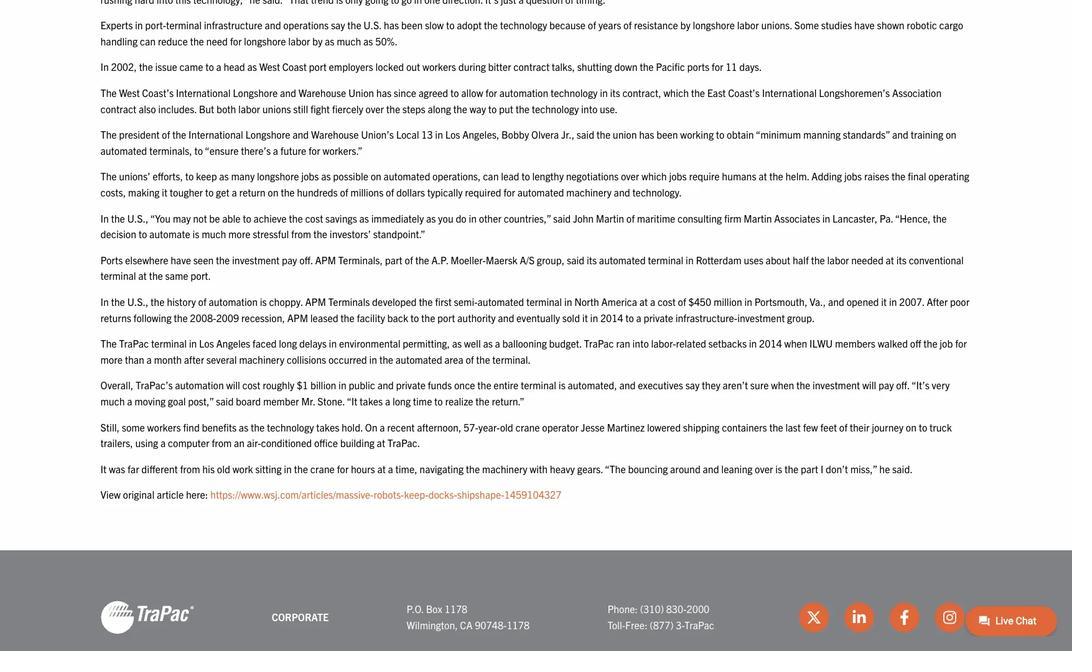 Task type: describe. For each thing, give the bounding box(es) containing it.
longshore inside the west coast's international longshore and warehouse union has since agreed to allow for automation technology in its contract, which the east coast's international longshoremen's association contract also includes. but both labor unions still fight fiercely over the steps along the way to put the technology into use.
[[233, 87, 278, 99]]

the for the west coast's international longshore and warehouse union has since agreed to allow for automation technology in its contract, which the east coast's international longshoremen's association contract also includes. but both labor unions still fight fiercely over the steps along the way to put the technology into use.
[[101, 87, 117, 99]]

down
[[615, 61, 638, 73]]

the left helm.
[[770, 170, 784, 183]]

lowered
[[648, 421, 681, 434]]

returns
[[101, 312, 131, 324]]

years
[[599, 19, 622, 31]]

stressful
[[253, 228, 289, 240]]

efforts,
[[153, 170, 183, 183]]

much inside overall, trapac's automation will cost roughly $1 billion in public and private funds once the entire terminal is automated, and executives say they aren't sure when the investment will pay off. "it's very much a moving goal post," said board member mr. stone. "it takes a long time to realize the return."
[[101, 395, 125, 408]]

the up terminals,
[[173, 128, 186, 141]]

2 horizontal spatial over
[[755, 463, 774, 476]]

was
[[109, 463, 125, 476]]

the left the way
[[454, 103, 468, 115]]

at right hours
[[378, 463, 386, 476]]

investment inside overall, trapac's automation will cost roughly $1 billion in public and private funds once the entire terminal is automated, and executives say they aren't sure when the investment will pay off. "it's very much a moving goal post," said board member mr. stone. "it takes a long time to realize the return."
[[813, 379, 861, 392]]

and left training
[[893, 128, 909, 141]]

said inside overall, trapac's automation will cost roughly $1 billion in public and private funds once the entire terminal is automated, and executives say they aren't sure when the investment will pay off. "it's very much a moving goal post," said board member mr. stone. "it takes a long time to realize the return."
[[216, 395, 234, 408]]

the down elsewhere
[[149, 270, 163, 282]]

technology up olvera
[[532, 103, 579, 115]]

(310)
[[641, 604, 664, 616]]

more inside the trapac terminal in los angeles faced long delays in environmental permitting, as well as a ballooning budget. trapac ran into labor-related setbacks in 2014 when ilwu members walked off the job for more than a month after several machinery collisions occurred in the automated area of the terminal.
[[101, 354, 123, 366]]

a right the than
[[147, 354, 152, 366]]

takes inside overall, trapac's automation will cost roughly $1 billion in public and private funds once the entire terminal is automated, and executives say they aren't sure when the investment will pay off. "it's very much a moving goal post," said board member mr. stone. "it takes a long time to realize the return."
[[360, 395, 383, 408]]

say inside overall, trapac's automation will cost roughly $1 billion in public and private funds once the entire terminal is automated, and executives say they aren't sure when the investment will pay off. "it's very much a moving goal post," said board member mr. stone. "it takes a long time to realize the return."
[[686, 379, 700, 392]]

corporate
[[272, 612, 329, 624]]

in up sold
[[565, 296, 573, 308]]

job
[[940, 338, 954, 350]]

into inside the west coast's international longshore and warehouse union has since agreed to allow for automation technology in its contract, which the east coast's international longshoremen's association contract also includes. but both labor unions still fight fiercely over the steps along the way to put the technology into use.
[[582, 103, 598, 115]]

is right leaning
[[776, 463, 783, 476]]

2 vertical spatial from
[[180, 463, 200, 476]]

for inside experts in port-terminal infrastructure and operations say the u.s. has been slow to adopt the technology because of years of resistance by longshore labor unions. some studies have shown robotic cargo handling can reduce the need for longshore labor by as much as 50%.
[[230, 35, 242, 47]]

a left head
[[216, 61, 222, 73]]

adding
[[812, 170, 843, 183]]

operating
[[929, 170, 970, 183]]

long inside the trapac terminal in los angeles faced long delays in environmental permitting, as well as a ballooning budget. trapac ran into labor-related setbacks in 2014 when ilwu members walked off the job for more than a month after several machinery collisions occurred in the automated area of the terminal.
[[279, 338, 297, 350]]

unions
[[263, 103, 291, 115]]

been inside experts in port-terminal infrastructure and operations say the u.s. has been slow to adopt the technology because of years of resistance by longshore labor unions. some studies have shown robotic cargo handling can reduce the need for longshore labor by as much as 50%.
[[402, 19, 423, 31]]

includes.
[[158, 103, 197, 115]]

members
[[836, 338, 876, 350]]

as down u.s.
[[364, 35, 373, 47]]

has inside the president of the international longshore and warehouse union's local 13 in los angeles, bobby olvera jr., said the union has been working to obtain "minimum manning standards" and training on automated terminals, to "ensure there's a future for workers."
[[640, 128, 655, 141]]

2 horizontal spatial its
[[897, 254, 907, 266]]

a left moving
[[127, 395, 132, 408]]

in the u.s., "you may not be able to achieve the cost savings as immediately as you do in other countries," said john martin of maritime consulting firm martin associates in lancaster, pa. "hence, the decision to automate is much more stressful from the investors' standpoint."
[[101, 212, 948, 240]]

of inside the still, some workers find benefits as the technology takes hold. on a recent afternoon, 57-year-old crane operator jesse martinez lowered shipping containers the last few feet of their journey on to truck trailers, using a computer from an air-conditioned office building at trapac.
[[840, 421, 848, 434]]

as right head
[[248, 61, 257, 73]]

terminals
[[328, 296, 370, 308]]

head
[[224, 61, 245, 73]]

to right came
[[206, 61, 214, 73]]

the down the savings
[[314, 228, 328, 240]]

of down possible
[[340, 186, 348, 199]]

and right around on the right of page
[[703, 463, 720, 476]]

off. inside overall, trapac's automation will cost roughly $1 billion in public and private funds once the entire terminal is automated, and executives say they aren't sure when the investment will pay off. "it's very much a moving goal post," said board member mr. stone. "it takes a long time to realize the return."
[[897, 379, 910, 392]]

to left allow
[[451, 87, 459, 99]]

0 horizontal spatial its
[[587, 254, 597, 266]]

hold.
[[342, 421, 363, 434]]

the up following
[[151, 296, 165, 308]]

the left union
[[597, 128, 611, 141]]

workers inside the still, some workers find benefits as the technology takes hold. on a recent afternoon, 57-year-old crane operator jesse martinez lowered shipping containers the last few feet of their journey on to truck trailers, using a computer from an air-conditioned office building at trapac.
[[147, 421, 181, 434]]

which inside the west coast's international longshore and warehouse union has since agreed to allow for automation technology in its contract, which the east coast's international longshoremen's association contract also includes. but both labor unions still fight fiercely over the steps along the way to put the technology into use.
[[664, 87, 689, 99]]

2007.
[[900, 296, 925, 308]]

for inside the unions' efforts, to keep as many longshore jobs as possible on automated operations, can lead to lengthy negotiations over which jobs require humans at the helm. adding jobs raises the final operating costs, making it tougher to get a return on the hundreds of millions of dollars typically required for automated machinery and technology.
[[504, 186, 516, 199]]

final
[[908, 170, 927, 183]]

for left hours
[[337, 463, 349, 476]]

firm
[[725, 212, 742, 225]]

a down america
[[637, 312, 642, 324]]

union's
[[361, 128, 394, 141]]

investment inside ports elsewhere have seen the investment pay off. apm terminals, part of the a.p. moeller-maersk a/s group, said its automated terminal in rotterdam uses about half the labor needed at its conventional terminal at the same port.
[[232, 254, 280, 266]]

as right well
[[483, 338, 493, 350]]

overall, trapac's automation will cost roughly $1 billion in public and private funds once the entire terminal is automated, and executives say they aren't sure when the investment will pay off. "it's very much a moving goal post," said board member mr. stone. "it takes a long time to realize the return."
[[101, 379, 950, 408]]

machinery inside the unions' efforts, to keep as many longshore jobs as possible on automated operations, can lead to lengthy negotiations over which jobs require humans at the helm. adding jobs raises the final operating costs, making it tougher to get a return on the hundreds of millions of dollars typically required for automated machinery and technology.
[[567, 186, 612, 199]]

and up future
[[293, 128, 309, 141]]

terminal inside in the u.s., the history of automation is choppy. apm terminals developed the first semi-automated terminal in north america at a cost of $450 million in portsmouth, va., and opened it in 2007. after poor returns following the 2008-2009 recession, apm leased the facility back to the port authority and eventually sold it in 2014 to a private infrastructure-investment group.
[[527, 296, 562, 308]]

way
[[470, 103, 486, 115]]

the president of the international longshore and warehouse union's local 13 in los angeles, bobby olvera jr., said the union has been working to obtain "minimum manning standards" and training on automated terminals, to "ensure there's a future for workers."
[[101, 128, 957, 157]]

dollars
[[397, 186, 425, 199]]

the for the trapac terminal in los angeles faced long delays in environmental permitting, as well as a ballooning budget. trapac ran into labor-related setbacks in 2014 when ilwu members walked off the job for more than a month after several machinery collisions occurred in the automated area of the terminal.
[[101, 338, 117, 350]]

as up get
[[219, 170, 229, 183]]

able
[[222, 212, 241, 225]]

public
[[349, 379, 376, 392]]

in inside the president of the international longshore and warehouse union's local 13 in los angeles, bobby olvera jr., said the union has been working to obtain "minimum manning standards" and training on automated terminals, to "ensure there's a future for workers."
[[435, 128, 443, 141]]

on right return
[[268, 186, 279, 199]]

the left u.s.
[[348, 19, 362, 31]]

footer containing p.o. box 1178
[[0, 551, 1073, 652]]

occurred
[[329, 354, 367, 366]]

1 jobs from the left
[[301, 170, 319, 183]]

navigating
[[420, 463, 464, 476]]

the left i
[[785, 463, 799, 476]]

area
[[445, 354, 464, 366]]

resistance
[[635, 19, 679, 31]]

the right once
[[478, 379, 492, 392]]

international up "minimum
[[763, 87, 817, 99]]

the up air-
[[251, 421, 265, 434]]

free:
[[626, 620, 648, 632]]

rotterdam
[[696, 254, 742, 266]]

private inside overall, trapac's automation will cost roughly $1 billion in public and private funds once the entire terminal is automated, and executives say they aren't sure when the investment will pay off. "it's very much a moving goal post," said board member mr. stone. "it takes a long time to realize the return."
[[396, 379, 426, 392]]

to inside overall, trapac's automation will cost roughly $1 billion in public and private funds once the entire terminal is automated, and executives say they aren't sure when the investment will pay off. "it's very much a moving goal post," said board member mr. stone. "it takes a long time to realize the return."
[[435, 395, 443, 408]]

terminal inside the trapac terminal in los angeles faced long delays in environmental permitting, as well as a ballooning budget. trapac ran into labor-related setbacks in 2014 when ilwu members walked off the job for more than a month after several machinery collisions occurred in the automated area of the terminal.
[[151, 338, 187, 350]]

automated down lengthy
[[518, 186, 564, 199]]

the down since
[[387, 103, 401, 115]]

working
[[681, 128, 714, 141]]

automate
[[149, 228, 190, 240]]

the right put
[[516, 103, 530, 115]]

of left $450
[[678, 296, 687, 308]]

2 will from the left
[[863, 379, 877, 392]]

the right the adopt
[[484, 19, 498, 31]]

at right needed
[[886, 254, 895, 266]]

said inside the president of the international longshore and warehouse union's local 13 in los angeles, bobby olvera jr., said the union has been working to obtain "minimum manning standards" and training on automated terminals, to "ensure there's a future for workers."
[[577, 128, 595, 141]]

contract inside the west coast's international longshore and warehouse union has since agreed to allow for automation technology in its contract, which the east coast's international longshoremen's association contract also includes. but both labor unions still fight fiercely over the steps along the way to put the technology into use.
[[101, 103, 137, 115]]

the right down
[[640, 61, 654, 73]]

international inside the president of the international longshore and warehouse union's local 13 in los angeles, bobby olvera jr., said the union has been working to obtain "minimum manning standards" and training on automated terminals, to "ensure there's a future for workers."
[[189, 128, 243, 141]]

the down environmental
[[380, 354, 394, 366]]

port inside in the u.s., the history of automation is choppy. apm terminals developed the first semi-automated terminal in north america at a cost of $450 million in portsmouth, va., and opened it in 2007. after poor returns following the 2008-2009 recession, apm leased the facility back to the port authority and eventually sold it in 2014 to a private infrastructure-investment group.
[[438, 312, 455, 324]]

1459104327
[[505, 489, 562, 501]]

in inside ports elsewhere have seen the investment pay off. apm terminals, part of the a.p. moeller-maersk a/s group, said its automated terminal in rotterdam uses about half the labor needed at its conventional terminal at the same port.
[[686, 254, 694, 266]]

docks-
[[429, 489, 457, 501]]

automation inside the west coast's international longshore and warehouse union has since agreed to allow for automation technology in its contract, which the east coast's international longshoremen's association contract also includes. but both labor unions still fight fiercely over the steps along the way to put the technology into use.
[[500, 87, 549, 99]]

of inside the president of the international longshore and warehouse union's local 13 in los angeles, bobby olvera jr., said the union has been working to obtain "minimum manning standards" and training on automated terminals, to "ensure there's a future for workers."
[[162, 128, 170, 141]]

west inside the west coast's international longshore and warehouse union has since agreed to allow for automation technology in its contract, which the east coast's international longshoremen's association contract also includes. but both labor unions still fight fiercely over the steps along the way to put the technology into use.
[[119, 87, 140, 99]]

automation inside in the u.s., the history of automation is choppy. apm terminals developed the first semi-automated terminal in north america at a cost of $450 million in portsmouth, va., and opened it in 2007. after poor returns following the 2008-2009 recession, apm leased the facility back to the port authority and eventually sold it in 2014 to a private infrastructure-investment group.
[[209, 296, 258, 308]]

setbacks
[[709, 338, 747, 350]]

1 vertical spatial crane
[[311, 463, 335, 476]]

making
[[128, 186, 160, 199]]

longshore inside the unions' efforts, to keep as many longshore jobs as possible on automated operations, can lead to lengthy negotiations over which jobs require humans at the helm. adding jobs raises the final operating costs, making it tougher to get a return on the hundreds of millions of dollars typically required for automated machinery and technology.
[[257, 170, 299, 183]]

using
[[135, 437, 158, 450]]

be
[[209, 212, 220, 225]]

building
[[340, 437, 375, 450]]

the for the unions' efforts, to keep as many longshore jobs as possible on automated operations, can lead to lengthy negotiations over which jobs require humans at the helm. adding jobs raises the final operating costs, making it tougher to get a return on the hundreds of millions of dollars typically required for automated machinery and technology.
[[101, 170, 117, 183]]

at inside the unions' efforts, to keep as many longshore jobs as possible on automated operations, can lead to lengthy negotiations over which jobs require humans at the helm. adding jobs raises the final operating costs, making it tougher to get a return on the hundreds of millions of dollars typically required for automated machinery and technology.
[[759, 170, 768, 183]]

the right '"hence,'
[[934, 212, 948, 225]]

in left lancaster,
[[823, 212, 831, 225]]

los inside the trapac terminal in los angeles faced long delays in environmental permitting, as well as a ballooning budget. trapac ran into labor-related setbacks in 2014 when ilwu members walked off the job for more than a month after several machinery collisions occurred in the automated area of the terminal.
[[199, 338, 214, 350]]

57-
[[464, 421, 479, 434]]

can inside experts in port-terminal infrastructure and operations say the u.s. has been slow to adopt the technology because of years of resistance by longshore labor unions. some studies have shown robotic cargo handling can reduce the need for longshore labor by as much as 50%.
[[140, 35, 156, 47]]

to left "ensure
[[195, 144, 203, 157]]

the up shipshape-
[[466, 463, 480, 476]]

to left obtain
[[717, 128, 725, 141]]

takes inside the still, some workers find benefits as the technology takes hold. on a recent afternoon, 57-year-old crane operator jesse martinez lowered shipping containers the last few feet of their journey on to truck trailers, using a computer from an air-conditioned office building at trapac.
[[316, 421, 340, 434]]

pay inside overall, trapac's automation will cost roughly $1 billion in public and private funds once the entire terminal is automated, and executives say they aren't sure when the investment will pay off. "it's very much a moving goal post," said board member mr. stone. "it takes a long time to realize the return."
[[879, 379, 895, 392]]

longshore inside the president of the international longshore and warehouse union's local 13 in los angeles, bobby olvera jr., said the union has been working to obtain "minimum manning standards" and training on automated terminals, to "ensure there's a future for workers."
[[246, 128, 290, 141]]

as down operations at left
[[325, 35, 335, 47]]

a up terminal.
[[495, 338, 501, 350]]

"hence,
[[896, 212, 931, 225]]

once
[[455, 379, 476, 392]]

in inside the west coast's international longshore and warehouse union has since agreed to allow for automation technology in its contract, which the east coast's international longshoremen's association contract also includes. but both labor unions still fight fiercely over the steps along the way to put the technology into use.
[[600, 87, 608, 99]]

the up decision
[[111, 212, 125, 225]]

shown
[[878, 19, 905, 31]]

north
[[575, 296, 600, 308]]

the left final
[[892, 170, 906, 183]]

a right america
[[651, 296, 656, 308]]

of left dollars
[[386, 186, 394, 199]]

as left you at the top left of the page
[[427, 212, 436, 225]]

do
[[456, 212, 467, 225]]

an
[[234, 437, 245, 450]]

1 vertical spatial longshore
[[244, 35, 286, 47]]

automated inside the president of the international longshore and warehouse union's local 13 in los angeles, bobby olvera jr., said the union has been working to obtain "minimum manning standards" and training on automated terminals, to "ensure there's a future for workers."
[[101, 144, 147, 157]]

to right decision
[[139, 228, 147, 240]]

put
[[499, 103, 514, 115]]

in right do
[[469, 212, 477, 225]]

president
[[119, 128, 160, 141]]

in for in 2002, the issue came to a head as west coast port employers locked out workers during bitter contract talks, shutting down the pacific ports for 11 days.
[[101, 61, 109, 73]]

a up 'recent'
[[385, 395, 391, 408]]

been inside the president of the international longshore and warehouse union's local 13 in los angeles, bobby olvera jr., said the union has been working to obtain "minimum manning standards" and training on automated terminals, to "ensure there's a future for workers."
[[657, 128, 678, 141]]

other
[[479, 212, 502, 225]]

automated up dollars
[[384, 170, 431, 183]]

at down elsewhere
[[138, 270, 147, 282]]

cost inside overall, trapac's automation will cost roughly $1 billion in public and private funds once the entire terminal is automated, and executives say they aren't sure when the investment will pay off. "it's very much a moving goal post," said board member mr. stone. "it takes a long time to realize the return."
[[243, 379, 261, 392]]

phone:
[[608, 604, 638, 616]]

1 horizontal spatial west
[[259, 61, 280, 73]]

labor-
[[652, 338, 677, 350]]

in right setbacks
[[750, 338, 757, 350]]

leaning
[[722, 463, 753, 476]]

technology inside the still, some workers find benefits as the technology takes hold. on a recent afternoon, 57-year-old crane operator jesse martinez lowered shipping containers the last few feet of their journey on to truck trailers, using a computer from an air-conditioned office building at trapac.
[[267, 421, 314, 434]]

and right public
[[378, 379, 394, 392]]

1 horizontal spatial 1178
[[507, 620, 530, 632]]

los inside the president of the international longshore and warehouse union's local 13 in los angeles, bobby olvera jr., said the union has been working to obtain "minimum manning standards" and training on automated terminals, to "ensure there's a future for workers."
[[446, 128, 461, 141]]

in right delays
[[329, 338, 337, 350]]

the down first
[[422, 312, 436, 324]]

because
[[550, 19, 586, 31]]

off
[[911, 338, 922, 350]]

semi-
[[454, 296, 478, 308]]

in for in the u.s., the history of automation is choppy. apm terminals developed the first semi-automated terminal in north america at a cost of $450 million in portsmouth, va., and opened it in 2007. after poor returns following the 2008-2009 recession, apm leased the facility back to the port authority and eventually sold it in 2014 to a private infrastructure-investment group.
[[101, 296, 109, 308]]

toll-
[[608, 620, 626, 632]]

on up millions
[[371, 170, 382, 183]]

a left time,
[[388, 463, 393, 476]]

to up tougher
[[185, 170, 194, 183]]

port-
[[145, 19, 166, 31]]

elsewhere
[[125, 254, 168, 266]]

the left issue
[[139, 61, 153, 73]]

labor down operations at left
[[288, 35, 310, 47]]

of inside in the u.s., "you may not be able to achieve the cost savings as immediately as you do in other countries," said john martin of maritime consulting firm martin associates in lancaster, pa. "hence, the decision to automate is much more stressful from the investors' standpoint."
[[627, 212, 635, 225]]

p.o. box 1178 wilmington, ca 90748-1178
[[407, 604, 530, 632]]

2 vertical spatial it
[[583, 312, 588, 324]]

the right off
[[924, 338, 938, 350]]

for inside the west coast's international longshore and warehouse union has since agreed to allow for automation technology in its contract, which the east coast's international longshoremen's association contract also includes. but both labor unions still fight fiercely over the steps along the way to put the technology into use.
[[486, 87, 498, 99]]

ports
[[101, 254, 123, 266]]

group,
[[537, 254, 565, 266]]

a right on
[[380, 421, 385, 434]]

the right "half"
[[812, 254, 826, 266]]

in down north
[[591, 312, 599, 324]]

private inside in the u.s., the history of automation is choppy. apm terminals developed the first semi-automated terminal in north america at a cost of $450 million in portsmouth, va., and opened it in 2007. after poor returns following the 2008-2009 recession, apm leased the facility back to the port authority and eventually sold it in 2014 to a private infrastructure-investment group.
[[644, 312, 674, 324]]

wilmington,
[[407, 620, 458, 632]]

1 horizontal spatial part
[[801, 463, 819, 476]]

employers
[[329, 61, 373, 73]]

apm inside ports elsewhere have seen the investment pay off. apm terminals, part of the a.p. moeller-maersk a/s group, said its automated terminal in rotterdam uses about half the labor needed at its conventional terminal at the same port.
[[315, 254, 336, 266]]

to right back
[[411, 312, 419, 324]]

u.s.
[[364, 19, 382, 31]]

costs,
[[101, 186, 126, 199]]

conditioned
[[261, 437, 312, 450]]

delays
[[300, 338, 327, 350]]

in left 2007.
[[890, 296, 898, 308]]

in for in the u.s., "you may not be able to achieve the cost savings as immediately as you do in other countries," said john martin of maritime consulting firm martin associates in lancaster, pa. "hence, the decision to automate is much more stressful from the investors' standpoint."
[[101, 212, 109, 225]]

recent
[[387, 421, 415, 434]]

of up 2008-
[[198, 296, 207, 308]]

0 horizontal spatial 1178
[[445, 604, 468, 616]]

half
[[793, 254, 809, 266]]

and right va.,
[[829, 296, 845, 308]]

automation inside overall, trapac's automation will cost roughly $1 billion in public and private funds once the entire terminal is automated, and executives say they aren't sure when the investment will pay off. "it's very much a moving goal post," said board member mr. stone. "it takes a long time to realize the return."
[[175, 379, 224, 392]]

locked
[[376, 61, 404, 73]]

2 vertical spatial apm
[[288, 312, 308, 324]]

return."
[[492, 395, 525, 408]]

last
[[786, 421, 801, 434]]

walked
[[878, 338, 909, 350]]

member
[[263, 395, 299, 408]]

the left last
[[770, 421, 784, 434]]

longshoremen's
[[820, 87, 891, 99]]

his
[[203, 463, 215, 476]]

the left first
[[419, 296, 433, 308]]

it inside the unions' efforts, to keep as many longshore jobs as possible on automated operations, can lead to lengthy negotiations over which jobs require humans at the helm. adding jobs raises the final operating costs, making it tougher to get a return on the hundreds of millions of dollars typically required for automated machinery and technology.
[[162, 186, 168, 199]]

as up investors'
[[360, 212, 369, 225]]

lead
[[501, 170, 520, 183]]

stone.
[[318, 395, 345, 408]]

the right seen
[[216, 254, 230, 266]]

in up after
[[189, 338, 197, 350]]

the right realize
[[476, 395, 490, 408]]

you
[[438, 212, 454, 225]]

the left hundreds at the top left of page
[[281, 186, 295, 199]]

terminal down ports
[[101, 270, 136, 282]]

terminal down "maritime"
[[648, 254, 684, 266]]

bouncing
[[629, 463, 668, 476]]

to down america
[[626, 312, 634, 324]]

0 vertical spatial workers
[[423, 61, 456, 73]]

the down history
[[174, 312, 188, 324]]

in the u.s., the history of automation is choppy. apm terminals developed the first semi-automated terminal in north america at a cost of $450 million in portsmouth, va., and opened it in 2007. after poor returns following the 2008-2009 recession, apm leased the facility back to the port authority and eventually sold it in 2014 to a private infrastructure-investment group.
[[101, 296, 970, 324]]

and right authority
[[498, 312, 515, 324]]

studies
[[822, 19, 853, 31]]

infrastructure
[[204, 19, 263, 31]]

the up few
[[797, 379, 811, 392]]

terminal inside overall, trapac's automation will cost roughly $1 billion in public and private funds once the entire terminal is automated, and executives say they aren't sure when the investment will pay off. "it's very much a moving goal post," said board member mr. stone. "it takes a long time to realize the return."
[[521, 379, 557, 392]]

well
[[464, 338, 481, 350]]

0 horizontal spatial trapac
[[119, 338, 149, 350]]

machinery inside the trapac terminal in los angeles faced long delays in environmental permitting, as well as a ballooning budget. trapac ran into labor-related setbacks in 2014 when ilwu members walked off the job for more than a month after several machinery collisions occurred in the automated area of the terminal.
[[239, 354, 285, 366]]

1 will from the left
[[226, 379, 240, 392]]



Task type: vqa. For each thing, say whether or not it's contained in the screenshot.
the p.o. box 1178 wilmington, ca 90748-1178
yes



Task type: locate. For each thing, give the bounding box(es) containing it.
0 horizontal spatial old
[[217, 463, 230, 476]]

for down the 'lead'
[[504, 186, 516, 199]]

poor
[[951, 296, 970, 308]]

1 vertical spatial long
[[393, 395, 411, 408]]

to inside experts in port-terminal infrastructure and operations say the u.s. has been slow to adopt the technology because of years of resistance by longshore labor unions. some studies have shown robotic cargo handling can reduce the need for longshore labor by as much as 50%.
[[446, 19, 455, 31]]

0 horizontal spatial workers
[[147, 421, 181, 434]]

investment inside in the u.s., the history of automation is choppy. apm terminals developed the first semi-automated terminal in north america at a cost of $450 million in portsmouth, va., and opened it in 2007. after poor returns following the 2008-2009 recession, apm leased the facility back to the port authority and eventually sold it in 2014 to a private infrastructure-investment group.
[[738, 312, 785, 324]]

1 vertical spatial west
[[119, 87, 140, 99]]

and inside experts in port-terminal infrastructure and operations say the u.s. has been slow to adopt the technology because of years of resistance by longshore labor unions. some studies have shown robotic cargo handling can reduce the need for longshore labor by as much as 50%.
[[265, 19, 281, 31]]

2 coast's from the left
[[729, 87, 760, 99]]

2 horizontal spatial investment
[[813, 379, 861, 392]]

entire
[[494, 379, 519, 392]]

the right the achieve
[[289, 212, 303, 225]]

mr.
[[302, 395, 315, 408]]

2014 inside in the u.s., the history of automation is choppy. apm terminals developed the first semi-automated terminal in north america at a cost of $450 million in portsmouth, va., and opened it in 2007. after poor returns following the 2008-2009 recession, apm leased the facility back to the port authority and eventually sold it in 2014 to a private infrastructure-investment group.
[[601, 312, 624, 324]]

1 vertical spatial old
[[217, 463, 230, 476]]

a right get
[[232, 186, 237, 199]]

a inside the unions' efforts, to keep as many longshore jobs as possible on automated operations, can lead to lengthy negotiations over which jobs require humans at the helm. adding jobs raises the final operating costs, making it tougher to get a return on the hundreds of millions of dollars typically required for automated machinery and technology.
[[232, 186, 237, 199]]

said.
[[893, 463, 913, 476]]

0 vertical spatial into
[[582, 103, 598, 115]]

1 horizontal spatial takes
[[360, 395, 383, 408]]

0 vertical spatial over
[[366, 103, 384, 115]]

is inside overall, trapac's automation will cost roughly $1 billion in public and private funds once the entire terminal is automated, and executives say they aren't sure when the investment will pay off. "it's very much a moving goal post," said board member mr. stone. "it takes a long time to realize the return."
[[559, 379, 566, 392]]

he
[[880, 463, 891, 476]]

1 vertical spatial private
[[396, 379, 426, 392]]

2 u.s., from the top
[[127, 296, 148, 308]]

2014 down america
[[601, 312, 624, 324]]

2014 inside the trapac terminal in los angeles faced long delays in environmental permitting, as well as a ballooning budget. trapac ran into labor-related setbacks in 2014 when ilwu members walked off the job for more than a month after several machinery collisions occurred in the automated area of the terminal.
[[760, 338, 783, 350]]

longshore up there's
[[246, 128, 290, 141]]

private up labor-
[[644, 312, 674, 324]]

0 vertical spatial apm
[[315, 254, 336, 266]]

u.s., for to
[[127, 212, 148, 225]]

0 vertical spatial warehouse
[[299, 87, 346, 99]]

when inside the trapac terminal in los angeles faced long delays in environmental permitting, as well as a ballooning budget. trapac ran into labor-related setbacks in 2014 when ilwu members walked off the job for more than a month after several machinery collisions occurred in the automated area of the terminal.
[[785, 338, 808, 350]]

back
[[388, 312, 409, 324]]

it
[[162, 186, 168, 199], [882, 296, 887, 308], [583, 312, 588, 324]]

1 horizontal spatial contract
[[514, 61, 550, 73]]

at inside the still, some workers find benefits as the technology takes hold. on a recent afternoon, 57-year-old crane operator jesse martinez lowered shipping containers the last few feet of their journey on to truck trailers, using a computer from an air-conditioned office building at trapac.
[[377, 437, 386, 450]]

1 vertical spatial workers
[[147, 421, 181, 434]]

workers up using
[[147, 421, 181, 434]]

fight
[[311, 103, 330, 115]]

1 u.s., from the top
[[127, 212, 148, 225]]

1 vertical spatial part
[[801, 463, 819, 476]]

1 horizontal spatial by
[[681, 19, 691, 31]]

1 vertical spatial it
[[882, 296, 887, 308]]

1178 right "ca"
[[507, 620, 530, 632]]

have inside experts in port-terminal infrastructure and operations say the u.s. has been slow to adopt the technology because of years of resistance by longshore labor unions. some studies have shown robotic cargo handling can reduce the need for longshore labor by as much as 50%.
[[855, 19, 875, 31]]

1 vertical spatial more
[[101, 354, 123, 366]]

0 horizontal spatial investment
[[232, 254, 280, 266]]

west up also
[[119, 87, 140, 99]]

as left well
[[452, 338, 462, 350]]

1 martin from the left
[[596, 212, 625, 225]]

raises
[[865, 170, 890, 183]]

old down return."
[[500, 421, 514, 434]]

a left future
[[273, 144, 278, 157]]

much inside experts in port-terminal infrastructure and operations say the u.s. has been slow to adopt the technology because of years of resistance by longshore labor unions. some studies have shown robotic cargo handling can reduce the need for longshore labor by as much as 50%.
[[337, 35, 361, 47]]

into inside the trapac terminal in los angeles faced long delays in environmental permitting, as well as a ballooning budget. trapac ran into labor-related setbacks in 2014 when ilwu members walked off the job for more than a month after several machinery collisions occurred in the automated area of the terminal.
[[633, 338, 649, 350]]

0 vertical spatial u.s.,
[[127, 212, 148, 225]]

0 vertical spatial port
[[309, 61, 327, 73]]

is inside in the u.s., the history of automation is choppy. apm terminals developed the first semi-automated terminal in north america at a cost of $450 million in portsmouth, va., and opened it in 2007. after poor returns following the 2008-2009 recession, apm leased the facility back to the port authority and eventually sold it in 2014 to a private infrastructure-investment group.
[[260, 296, 267, 308]]

1 horizontal spatial pay
[[879, 379, 895, 392]]

corporate image
[[101, 601, 194, 636]]

1 horizontal spatial have
[[855, 19, 875, 31]]

private up time
[[396, 379, 426, 392]]

cost
[[305, 212, 323, 225], [658, 296, 676, 308], [243, 379, 261, 392]]

0 vertical spatial longshore
[[233, 87, 278, 99]]

0 vertical spatial investment
[[232, 254, 280, 266]]

1 vertical spatial much
[[202, 228, 226, 240]]

of right feet
[[840, 421, 848, 434]]

the down well
[[477, 354, 491, 366]]

automated inside ports elsewhere have seen the investment pay off. apm terminals, part of the a.p. moeller-maersk a/s group, said its automated terminal in rotterdam uses about half the labor needed at its conventional terminal at the same port.
[[600, 254, 646, 266]]

crane inside the still, some workers find benefits as the technology takes hold. on a recent afternoon, 57-year-old crane operator jesse martinez lowered shipping containers the last few feet of their journey on to truck trailers, using a computer from an air-conditioned office building at trapac.
[[516, 421, 540, 434]]

view original article here: https://www.wsj.com/articles/massive-robots-keep-docks-shipshape-1459104327
[[101, 489, 562, 501]]

1 horizontal spatial 2014
[[760, 338, 783, 350]]

permitting,
[[403, 338, 450, 350]]

to
[[446, 19, 455, 31], [206, 61, 214, 73], [451, 87, 459, 99], [489, 103, 497, 115], [717, 128, 725, 141], [195, 144, 203, 157], [185, 170, 194, 183], [522, 170, 530, 183], [205, 186, 214, 199], [243, 212, 252, 225], [139, 228, 147, 240], [411, 312, 419, 324], [626, 312, 634, 324], [435, 395, 443, 408], [920, 421, 928, 434]]

pacific
[[657, 61, 686, 73]]

martin right firm
[[744, 212, 773, 225]]

the up the returns
[[111, 296, 125, 308]]

terminal right entire
[[521, 379, 557, 392]]

0 horizontal spatial jobs
[[301, 170, 319, 183]]

2 horizontal spatial it
[[882, 296, 887, 308]]

0 horizontal spatial more
[[101, 354, 123, 366]]

the west coast's international longshore and warehouse union has since agreed to allow for automation technology in its contract, which the east coast's international longshoremen's association contract also includes. but both labor unions still fight fiercely over the steps along the way to put the technology into use.
[[101, 87, 942, 115]]

been
[[402, 19, 423, 31], [657, 128, 678, 141]]

labor right both
[[239, 103, 260, 115]]

which inside the unions' efforts, to keep as many longshore jobs as possible on automated operations, can lead to lengthy negotiations over which jobs require humans at the helm. adding jobs raises the final operating costs, making it tougher to get a return on the hundreds of millions of dollars typically required for automated machinery and technology.
[[642, 170, 667, 183]]

for right "job"
[[956, 338, 968, 350]]

0 horizontal spatial long
[[279, 338, 297, 350]]

1 the from the top
[[101, 87, 117, 99]]

board
[[236, 395, 261, 408]]

0 horizontal spatial over
[[366, 103, 384, 115]]

1 vertical spatial has
[[377, 87, 392, 99]]

and inside the west coast's international longshore and warehouse union has since agreed to allow for automation technology in its contract, which the east coast's international longshoremen's association contract also includes. but both labor unions still fight fiercely over the steps along the way to put the technology into use.
[[280, 87, 296, 99]]

0 vertical spatial more
[[229, 228, 251, 240]]

machinery left with
[[482, 463, 528, 476]]

in left 'rotterdam'
[[686, 254, 694, 266]]

and inside the unions' efforts, to keep as many longshore jobs as possible on automated operations, can lead to lengthy negotiations over which jobs require humans at the helm. adding jobs raises the final operating costs, making it tougher to get a return on the hundreds of millions of dollars typically required for automated machinery and technology.
[[614, 186, 631, 199]]

to left put
[[489, 103, 497, 115]]

3 jobs from the left
[[845, 170, 863, 183]]

allow
[[462, 87, 484, 99]]

1 horizontal spatial port
[[438, 312, 455, 324]]

2 vertical spatial has
[[640, 128, 655, 141]]

of left years
[[588, 19, 597, 31]]

from right stressful
[[291, 228, 311, 240]]

has right union
[[640, 128, 655, 141]]

1178 up "ca"
[[445, 604, 468, 616]]

2 martin from the left
[[744, 212, 773, 225]]

the for the president of the international longshore and warehouse union's local 13 in los angeles, bobby olvera jr., said the union has been working to obtain "minimum manning standards" and training on automated terminals, to "ensure there's a future for workers."
[[101, 128, 117, 141]]

0 vertical spatial been
[[402, 19, 423, 31]]

2 vertical spatial longshore
[[257, 170, 299, 183]]

1 horizontal spatial cost
[[305, 212, 323, 225]]

into right ran
[[633, 338, 649, 350]]

of right area
[[466, 354, 474, 366]]

the inside the president of the international longshore and warehouse union's local 13 in los angeles, bobby olvera jr., said the union has been working to obtain "minimum manning standards" and training on automated terminals, to "ensure there's a future for workers."
[[101, 128, 117, 141]]

1 horizontal spatial coast's
[[729, 87, 760, 99]]

3 in from the top
[[101, 296, 109, 308]]

in up use.
[[600, 87, 608, 99]]

in right 13
[[435, 128, 443, 141]]

1 vertical spatial from
[[212, 437, 232, 450]]

has inside experts in port-terminal infrastructure and operations say the u.s. has been slow to adopt the technology because of years of resistance by longshore labor unions. some studies have shown robotic cargo handling can reduce the need for longshore labor by as much as 50%.
[[384, 19, 399, 31]]

0 horizontal spatial machinery
[[239, 354, 285, 366]]

talks,
[[552, 61, 575, 73]]

along
[[428, 103, 451, 115]]

when right sure
[[772, 379, 795, 392]]

it was far different from his old work sitting in the crane for hours at a time, navigating the machinery with heavy gears. "the bouncing around and leaning over is the part i don't miss," he said.
[[101, 463, 913, 476]]

have inside ports elsewhere have seen the investment pay off. apm terminals, part of the a.p. moeller-maersk a/s group, said its automated terminal in rotterdam uses about half the labor needed at its conventional terminal at the same port.
[[171, 254, 191, 266]]

said inside in the u.s., "you may not be able to achieve the cost savings as immediately as you do in other countries," said john martin of maritime consulting firm martin associates in lancaster, pa. "hence, the decision to automate is much more stressful from the investors' standpoint."
[[554, 212, 571, 225]]

maersk
[[486, 254, 518, 266]]

0 horizontal spatial los
[[199, 338, 214, 350]]

los up after
[[199, 338, 214, 350]]

over inside the unions' efforts, to keep as many longshore jobs as possible on automated operations, can lead to lengthy negotiations over which jobs require humans at the helm. adding jobs raises the final operating costs, making it tougher to get a return on the hundreds of millions of dollars typically required for automated machinery and technology.
[[621, 170, 640, 183]]

13
[[422, 128, 433, 141]]

takes down public
[[360, 395, 383, 408]]

robots-
[[374, 489, 404, 501]]

from inside the still, some workers find benefits as the technology takes hold. on a recent afternoon, 57-year-old crane operator jesse martinez lowered shipping containers the last few feet of their journey on to truck trailers, using a computer from an air-conditioned office building at trapac.
[[212, 437, 232, 450]]

cost inside in the u.s., "you may not be able to achieve the cost savings as immediately as you do in other countries," said john martin of maritime consulting firm martin associates in lancaster, pa. "hence, the decision to automate is much more stressful from the investors' standpoint."
[[305, 212, 323, 225]]

in up decision
[[101, 212, 109, 225]]

robotic
[[907, 19, 938, 31]]

labor left the "unions."
[[738, 19, 760, 31]]

long inside overall, trapac's automation will cost roughly $1 billion in public and private funds once the entire terminal is automated, and executives say they aren't sure when the investment will pay off. "it's very much a moving goal post," said board member mr. stone. "it takes a long time to realize the return."
[[393, 395, 411, 408]]

of up terminals,
[[162, 128, 170, 141]]

international up "ensure
[[189, 128, 243, 141]]

much inside in the u.s., "you may not be able to achieve the cost savings as immediately as you do in other countries," said john martin of maritime consulting firm martin associates in lancaster, pa. "hence, the decision to automate is much more stressful from the investors' standpoint."
[[202, 228, 226, 240]]

ports
[[688, 61, 710, 73]]

technology.
[[633, 186, 683, 199]]

possible
[[333, 170, 369, 183]]

long
[[279, 338, 297, 350], [393, 395, 411, 408]]

machinery down negotiations
[[567, 186, 612, 199]]

terminal inside experts in port-terminal infrastructure and operations say the u.s. has been slow to adopt the technology because of years of resistance by longshore labor unions. some studies have shown robotic cargo handling can reduce the need for longshore labor by as much as 50%.
[[166, 19, 202, 31]]

into left use.
[[582, 103, 598, 115]]

more
[[229, 228, 251, 240], [101, 354, 123, 366]]

say
[[331, 19, 345, 31], [686, 379, 700, 392]]

of inside ports elsewhere have seen the investment pay off. apm terminals, part of the a.p. moeller-maersk a/s group, said its automated terminal in rotterdam uses about half the labor needed at its conventional terminal at the same port.
[[405, 254, 413, 266]]

a right using
[[161, 437, 166, 450]]

can up required
[[483, 170, 499, 183]]

some
[[795, 19, 820, 31]]

1 vertical spatial apm
[[305, 296, 326, 308]]

warehouse up fight
[[299, 87, 346, 99]]

by down operations at left
[[313, 35, 323, 47]]

in inside in the u.s., the history of automation is choppy. apm terminals developed the first semi-automated terminal in north america at a cost of $450 million in portsmouth, va., and opened it in 2007. after poor returns following the 2008-2009 recession, apm leased the facility back to the port authority and eventually sold it in 2014 to a private infrastructure-investment group.
[[101, 296, 109, 308]]

0 horizontal spatial crane
[[311, 463, 335, 476]]

investment down the portsmouth,
[[738, 312, 785, 324]]

1 vertical spatial machinery
[[239, 354, 285, 366]]

which
[[664, 87, 689, 99], [642, 170, 667, 183]]

at down on
[[377, 437, 386, 450]]

in right billion
[[339, 379, 347, 392]]

1 vertical spatial longshore
[[246, 128, 290, 141]]

0 vertical spatial long
[[279, 338, 297, 350]]

1 vertical spatial pay
[[879, 379, 895, 392]]

the down the returns
[[101, 338, 117, 350]]

2 vertical spatial machinery
[[482, 463, 528, 476]]

over right leaning
[[755, 463, 774, 476]]

technology
[[501, 19, 548, 31], [551, 87, 598, 99], [532, 103, 579, 115], [267, 421, 314, 434]]

to left get
[[205, 186, 214, 199]]

1 vertical spatial automation
[[209, 296, 258, 308]]

facility
[[357, 312, 385, 324]]

0 vertical spatial part
[[385, 254, 403, 266]]

phone: (310) 830-2000 toll-free: (877) 3-trapac
[[608, 604, 715, 632]]

been left "slow"
[[402, 19, 423, 31]]

said right 'jr.,' at the top of the page
[[577, 128, 595, 141]]

roughly
[[263, 379, 295, 392]]

off. inside ports elsewhere have seen the investment pay off. apm terminals, part of the a.p. moeller-maersk a/s group, said its automated terminal in rotterdam uses about half the labor needed at its conventional terminal at the same port.
[[300, 254, 313, 266]]

u.s., inside in the u.s., the history of automation is choppy. apm terminals developed the first semi-automated terminal in north america at a cost of $450 million in portsmouth, va., and opened it in 2007. after poor returns following the 2008-2009 recession, apm leased the facility back to the port authority and eventually sold it in 2014 to a private infrastructure-investment group.
[[127, 296, 148, 308]]

in inside experts in port-terminal infrastructure and operations say the u.s. has been slow to adopt the technology because of years of resistance by longshore labor unions. some studies have shown robotic cargo handling can reduce the need for longshore labor by as much as 50%.
[[135, 19, 143, 31]]

opened
[[847, 296, 880, 308]]

0 vertical spatial contract
[[514, 61, 550, 73]]

longshore down future
[[257, 170, 299, 183]]

1 vertical spatial cost
[[658, 296, 676, 308]]

3 the from the top
[[101, 170, 117, 183]]

more inside in the u.s., "you may not be able to achieve the cost savings as immediately as you do in other countries," said john martin of maritime consulting firm martin associates in lancaster, pa. "hence, the decision to automate is much more stressful from the investors' standpoint."
[[229, 228, 251, 240]]

old inside the still, some workers find benefits as the technology takes hold. on a recent afternoon, 57-year-old crane operator jesse martinez lowered shipping containers the last few feet of their journey on to truck trailers, using a computer from an air-conditioned office building at trapac.
[[500, 421, 514, 434]]

say left they
[[686, 379, 700, 392]]

hundreds
[[297, 186, 338, 199]]

as inside the still, some workers find benefits as the technology takes hold. on a recent afternoon, 57-year-old crane operator jesse martinez lowered shipping containers the last few feet of their journey on to truck trailers, using a computer from an air-conditioned office building at trapac.
[[239, 421, 249, 434]]

the inside the trapac terminal in los angeles faced long delays in environmental permitting, as well as a ballooning budget. trapac ran into labor-related setbacks in 2014 when ilwu members walked off the job for more than a month after several machinery collisions occurred in the automated area of the terminal.
[[101, 338, 117, 350]]

hours
[[351, 463, 375, 476]]

footer
[[0, 551, 1073, 652]]

america
[[602, 296, 638, 308]]

in inside overall, trapac's automation will cost roughly $1 billion in public and private funds once the entire terminal is automated, and executives say they aren't sure when the investment will pay off. "it's very much a moving goal post," said board member mr. stone. "it takes a long time to realize the return."
[[339, 379, 347, 392]]

is
[[193, 228, 200, 240], [260, 296, 267, 308], [559, 379, 566, 392], [776, 463, 783, 476]]

1 vertical spatial by
[[313, 35, 323, 47]]

million
[[714, 296, 743, 308]]

a
[[216, 61, 222, 73], [273, 144, 278, 157], [232, 186, 237, 199], [651, 296, 656, 308], [637, 312, 642, 324], [495, 338, 501, 350], [147, 354, 152, 366], [127, 395, 132, 408], [385, 395, 391, 408], [380, 421, 385, 434], [161, 437, 166, 450], [388, 463, 393, 476]]

1 horizontal spatial private
[[644, 312, 674, 324]]

0 horizontal spatial can
[[140, 35, 156, 47]]

environmental
[[339, 338, 401, 350]]

"it
[[347, 395, 358, 408]]

0 vertical spatial cost
[[305, 212, 323, 225]]

union
[[349, 87, 374, 99]]

for
[[230, 35, 242, 47], [712, 61, 724, 73], [486, 87, 498, 99], [309, 144, 321, 157], [504, 186, 516, 199], [956, 338, 968, 350], [337, 463, 349, 476]]

0 vertical spatial takes
[[360, 395, 383, 408]]

0 vertical spatial when
[[785, 338, 808, 350]]

don't
[[826, 463, 849, 476]]

in
[[101, 61, 109, 73], [101, 212, 109, 225], [101, 296, 109, 308]]

ca
[[460, 620, 473, 632]]

0 vertical spatial 1178
[[445, 604, 468, 616]]

sold
[[563, 312, 580, 324]]

1 vertical spatial 2014
[[760, 338, 783, 350]]

0 vertical spatial longshore
[[693, 19, 735, 31]]

a.p.
[[432, 254, 449, 266]]

need
[[206, 35, 228, 47]]

to right the 'lead'
[[522, 170, 530, 183]]

2 jobs from the left
[[670, 170, 687, 183]]

coast's up also
[[142, 87, 174, 99]]

apm up 'leased'
[[305, 296, 326, 308]]

1 horizontal spatial workers
[[423, 61, 456, 73]]

1 horizontal spatial from
[[212, 437, 232, 450]]

the
[[348, 19, 362, 31], [484, 19, 498, 31], [190, 35, 204, 47], [139, 61, 153, 73], [640, 61, 654, 73], [692, 87, 706, 99], [387, 103, 401, 115], [454, 103, 468, 115], [516, 103, 530, 115], [173, 128, 186, 141], [597, 128, 611, 141], [770, 170, 784, 183], [892, 170, 906, 183], [281, 186, 295, 199], [111, 212, 125, 225], [289, 212, 303, 225], [934, 212, 948, 225], [314, 228, 328, 240], [216, 254, 230, 266], [416, 254, 430, 266], [812, 254, 826, 266], [149, 270, 163, 282], [111, 296, 125, 308], [151, 296, 165, 308], [419, 296, 433, 308], [174, 312, 188, 324], [341, 312, 355, 324], [422, 312, 436, 324], [924, 338, 938, 350], [380, 354, 394, 366], [477, 354, 491, 366], [478, 379, 492, 392], [797, 379, 811, 392], [476, 395, 490, 408], [251, 421, 265, 434], [770, 421, 784, 434], [294, 463, 308, 476], [466, 463, 480, 476], [785, 463, 799, 476]]

labor inside ports elsewhere have seen the investment pay off. apm terminals, part of the a.p. moeller-maersk a/s group, said its automated terminal in rotterdam uses about half the labor needed at its conventional terminal at the same port.
[[828, 254, 850, 266]]

trapac left ran
[[584, 338, 614, 350]]

terminal up reduce
[[166, 19, 202, 31]]

jobs up hundreds at the top left of page
[[301, 170, 319, 183]]

1 horizontal spatial machinery
[[482, 463, 528, 476]]

1 vertical spatial say
[[686, 379, 700, 392]]

over inside the west coast's international longshore and warehouse union has since agreed to allow for automation technology in its contract, which the east coast's international longshoremen's association contract also includes. but both labor unions still fight fiercely over the steps along the way to put the technology into use.
[[366, 103, 384, 115]]

operations
[[284, 19, 329, 31]]

1 horizontal spatial can
[[483, 170, 499, 183]]

automated up america
[[600, 254, 646, 266]]

0 vertical spatial from
[[291, 228, 311, 240]]

automation
[[500, 87, 549, 99], [209, 296, 258, 308], [175, 379, 224, 392]]

moeller-
[[451, 254, 486, 266]]

their
[[850, 421, 870, 434]]

billion
[[311, 379, 337, 392]]

0 horizontal spatial by
[[313, 35, 323, 47]]

which down pacific
[[664, 87, 689, 99]]

the up "https://www.wsj.com/articles/massive-"
[[294, 463, 308, 476]]

1 in from the top
[[101, 61, 109, 73]]

0 vertical spatial crane
[[516, 421, 540, 434]]

humans
[[723, 170, 757, 183]]

in up the returns
[[101, 296, 109, 308]]

1 vertical spatial off.
[[897, 379, 910, 392]]

martin
[[596, 212, 625, 225], [744, 212, 773, 225]]

the left need
[[190, 35, 204, 47]]

0 vertical spatial 2014
[[601, 312, 624, 324]]

1 vertical spatial takes
[[316, 421, 340, 434]]

and left executives
[[620, 379, 636, 392]]

faced
[[253, 338, 277, 350]]

will
[[226, 379, 240, 392], [863, 379, 877, 392]]

to inside the still, some workers find benefits as the technology takes hold. on a recent afternoon, 57-year-old crane operator jesse martinez lowered shipping containers the last few feet of their journey on to truck trailers, using a computer from an air-conditioned office building at trapac.
[[920, 421, 928, 434]]

a inside the president of the international longshore and warehouse union's local 13 in los angeles, bobby olvera jr., said the union has been working to obtain "minimum manning standards" and training on automated terminals, to "ensure there's a future for workers."
[[273, 144, 278, 157]]

0 vertical spatial by
[[681, 19, 691, 31]]

https://www.wsj.com/articles/massive-
[[211, 489, 374, 501]]

can down port- at the top left of page
[[140, 35, 156, 47]]

2 the from the top
[[101, 128, 117, 141]]

at inside in the u.s., the history of automation is choppy. apm terminals developed the first semi-automated terminal in north america at a cost of $450 million in portsmouth, va., and opened it in 2007. after poor returns following the 2008-2009 recession, apm leased the facility back to the port authority and eventually sold it in 2014 to a private infrastructure-investment group.
[[640, 296, 648, 308]]

1 horizontal spatial into
[[633, 338, 649, 350]]

0 horizontal spatial it
[[162, 186, 168, 199]]

warehouse up workers."
[[311, 128, 359, 141]]

following
[[134, 312, 172, 324]]

2 in from the top
[[101, 212, 109, 225]]

gears.
[[578, 463, 603, 476]]

said inside ports elsewhere have seen the investment pay off. apm terminals, part of the a.p. moeller-maersk a/s group, said its automated terminal in rotterdam uses about half the labor needed at its conventional terminal at the same port.
[[567, 254, 585, 266]]

international up but
[[176, 87, 231, 99]]

has inside the west coast's international longshore and warehouse union has since agreed to allow for automation technology in its contract, which the east coast's international longshoremen's association contract also includes. but both labor unions still fight fiercely over the steps along the way to put the technology into use.
[[377, 87, 392, 99]]

0 vertical spatial west
[[259, 61, 280, 73]]

investment down stressful
[[232, 254, 280, 266]]

technology down talks, on the top of the page
[[551, 87, 598, 99]]

2 vertical spatial automation
[[175, 379, 224, 392]]

olvera
[[532, 128, 559, 141]]

1 vertical spatial can
[[483, 170, 499, 183]]

tougher
[[170, 186, 203, 199]]

on inside the president of the international longshore and warehouse union's local 13 in los angeles, bobby olvera jr., said the union has been working to obtain "minimum manning standards" and training on automated terminals, to "ensure there's a future for workers."
[[946, 128, 957, 141]]

contract
[[514, 61, 550, 73], [101, 103, 137, 115]]

1 horizontal spatial los
[[446, 128, 461, 141]]

0 horizontal spatial contract
[[101, 103, 137, 115]]

cost inside in the u.s., the history of automation is choppy. apm terminals developed the first semi-automated terminal in north america at a cost of $450 million in portsmouth, va., and opened it in 2007. after poor returns following the 2008-2009 recession, apm leased the facility back to the port authority and eventually sold it in 2014 to a private infrastructure-investment group.
[[658, 296, 676, 308]]

eventually
[[517, 312, 560, 324]]

1 horizontal spatial martin
[[744, 212, 773, 225]]

1 vertical spatial port
[[438, 312, 455, 324]]

aren't
[[723, 379, 749, 392]]

part inside ports elsewhere have seen the investment pay off. apm terminals, part of the a.p. moeller-maersk a/s group, said its automated terminal in rotterdam uses about half the labor needed at its conventional terminal at the same port.
[[385, 254, 403, 266]]

1 horizontal spatial more
[[229, 228, 251, 240]]

in inside in the u.s., "you may not be able to achieve the cost savings as immediately as you do in other countries," said john martin of maritime consulting firm martin associates in lancaster, pa. "hence, the decision to automate is much more stressful from the investors' standpoint."
[[101, 212, 109, 225]]

savings
[[326, 212, 357, 225]]

post,"
[[188, 395, 214, 408]]

1 horizontal spatial jobs
[[670, 170, 687, 183]]

u.s., left "you
[[127, 212, 148, 225]]

labor inside the west coast's international longshore and warehouse union has since agreed to allow for automation technology in its contract, which the east coast's international longshoremen's association contract also includes. but both labor unions still fight fiercely over the steps along the way to put the technology into use.
[[239, 103, 260, 115]]

1 coast's from the left
[[142, 87, 174, 99]]

automated inside in the u.s., the history of automation is choppy. apm terminals developed the first semi-automated terminal in north america at a cost of $450 million in portsmouth, va., and opened it in 2007. after poor returns following the 2008-2009 recession, apm leased the facility back to the port authority and eventually sold it in 2014 to a private infrastructure-investment group.
[[478, 296, 525, 308]]

trapac inside phone: (310) 830-2000 toll-free: (877) 3-trapac
[[685, 620, 715, 632]]

warehouse inside the west coast's international longshore and warehouse union has since agreed to allow for automation technology in its contract, which the east coast's international longshoremen's association contract also includes. but both labor unions still fight fiercely over the steps along the way to put the technology into use.
[[299, 87, 346, 99]]

say inside experts in port-terminal infrastructure and operations say the u.s. has been slow to adopt the technology because of years of resistance by longshore labor unions. some studies have shown robotic cargo handling can reduce the need for longshore labor by as much as 50%.
[[331, 19, 345, 31]]

1 horizontal spatial its
[[611, 87, 621, 99]]

require
[[690, 170, 720, 183]]

can inside the unions' efforts, to keep as many longshore jobs as possible on automated operations, can lead to lengthy negotiations over which jobs require humans at the helm. adding jobs raises the final operating costs, making it tougher to get a return on the hundreds of millions of dollars typically required for automated machinery and technology.
[[483, 170, 499, 183]]

1 vertical spatial in
[[101, 212, 109, 225]]

longshore up unions
[[233, 87, 278, 99]]

box
[[426, 604, 443, 616]]

budget.
[[550, 338, 582, 350]]

4 the from the top
[[101, 338, 117, 350]]

0 horizontal spatial private
[[396, 379, 426, 392]]

warehouse inside the president of the international longshore and warehouse union's local 13 in los angeles, bobby olvera jr., said the union has been working to obtain "minimum manning standards" and training on automated terminals, to "ensure there's a future for workers."
[[311, 128, 359, 141]]

from inside in the u.s., "you may not be able to achieve the cost savings as immediately as you do in other countries," said john martin of maritime consulting firm martin associates in lancaster, pa. "hence, the decision to automate is much more stressful from the investors' standpoint."
[[291, 228, 311, 240]]

its inside the west coast's international longshore and warehouse union has since agreed to allow for automation technology in its contract, which the east coast's international longshoremen's association contract also includes. but both labor unions still fight fiercely over the steps along the way to put the technology into use.
[[611, 87, 621, 99]]

of right years
[[624, 19, 632, 31]]

1 vertical spatial which
[[642, 170, 667, 183]]

the inside the west coast's international longshore and warehouse union has since agreed to allow for automation technology in its contract, which the east coast's international longshoremen's association contract also includes. but both labor unions still fight fiercely over the steps along the way to put the technology into use.
[[101, 87, 117, 99]]

is left "automated,"
[[559, 379, 566, 392]]

far
[[128, 463, 139, 476]]

off. up choppy.
[[300, 254, 313, 266]]

to down funds
[[435, 395, 443, 408]]

more down able
[[229, 228, 251, 240]]

"ensure
[[205, 144, 239, 157]]

have left shown
[[855, 19, 875, 31]]

for inside the president of the international longshore and warehouse union's local 13 in los angeles, bobby olvera jr., said the union has been working to obtain "minimum manning standards" and training on automated terminals, to "ensure there's a future for workers."
[[309, 144, 321, 157]]

is inside in the u.s., "you may not be able to achieve the cost savings as immediately as you do in other countries," said john martin of maritime consulting firm martin associates in lancaster, pa. "hence, the decision to automate is much more stressful from the investors' standpoint."
[[193, 228, 200, 240]]

2 horizontal spatial jobs
[[845, 170, 863, 183]]

technology inside experts in port-terminal infrastructure and operations say the u.s. has been slow to adopt the technology because of years of resistance by longshore labor unions. some studies have shown robotic cargo handling can reduce the need for longshore labor by as much as 50%.
[[501, 19, 548, 31]]

0 vertical spatial say
[[331, 19, 345, 31]]

u.s., for returns
[[127, 296, 148, 308]]

west
[[259, 61, 280, 73], [119, 87, 140, 99]]

1 horizontal spatial trapac
[[584, 338, 614, 350]]

experts in port-terminal infrastructure and operations say the u.s. has been slow to adopt the technology because of years of resistance by longshore labor unions. some studies have shown robotic cargo handling can reduce the need for longshore labor by as much as 50%.
[[101, 19, 964, 47]]

on inside the still, some workers find benefits as the technology takes hold. on a recent afternoon, 57-year-old crane operator jesse martinez lowered shipping containers the last few feet of their journey on to truck trailers, using a computer from an air-conditioned office building at trapac.
[[907, 421, 917, 434]]



